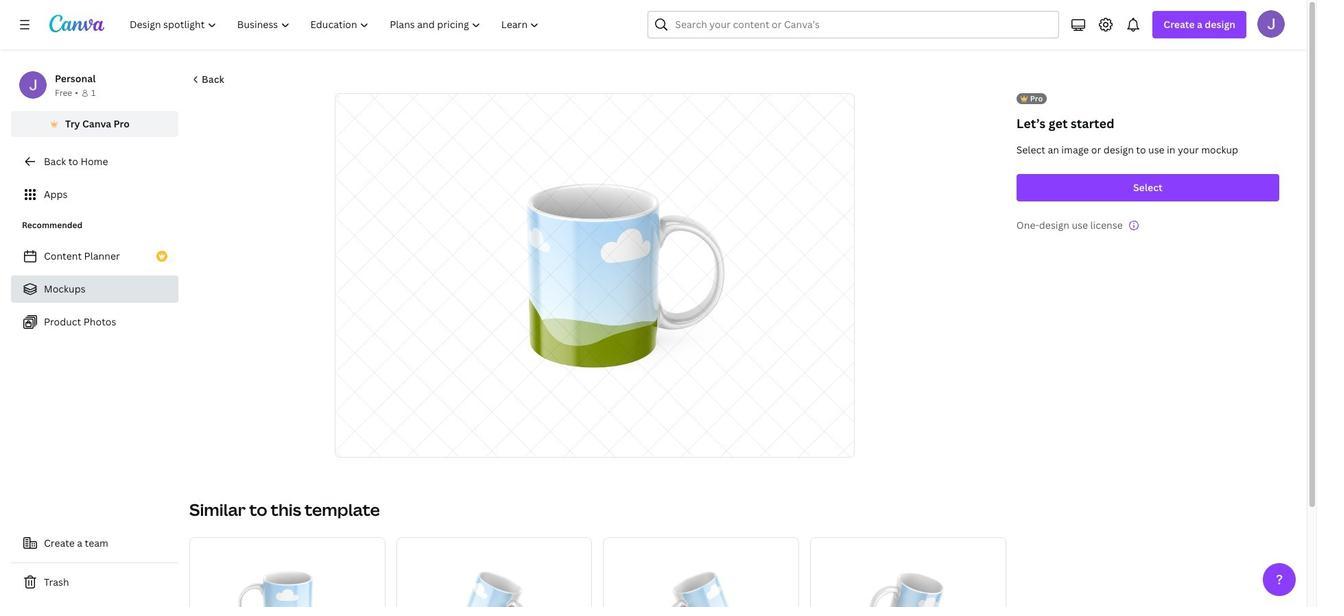 Task type: locate. For each thing, give the bounding box(es) containing it.
list
[[11, 243, 178, 336]]

None search field
[[648, 11, 1060, 38]]

top level navigation element
[[121, 11, 551, 38]]

group
[[189, 538, 385, 608], [396, 538, 592, 608], [603, 538, 799, 608], [810, 538, 1006, 608]]

3 group from the left
[[603, 538, 799, 608]]

jacob simon image
[[1258, 10, 1285, 38]]



Task type: describe. For each thing, give the bounding box(es) containing it.
1 group from the left
[[189, 538, 385, 608]]

Search search field
[[675, 12, 1032, 38]]

4 group from the left
[[810, 538, 1006, 608]]

2 group from the left
[[396, 538, 592, 608]]



